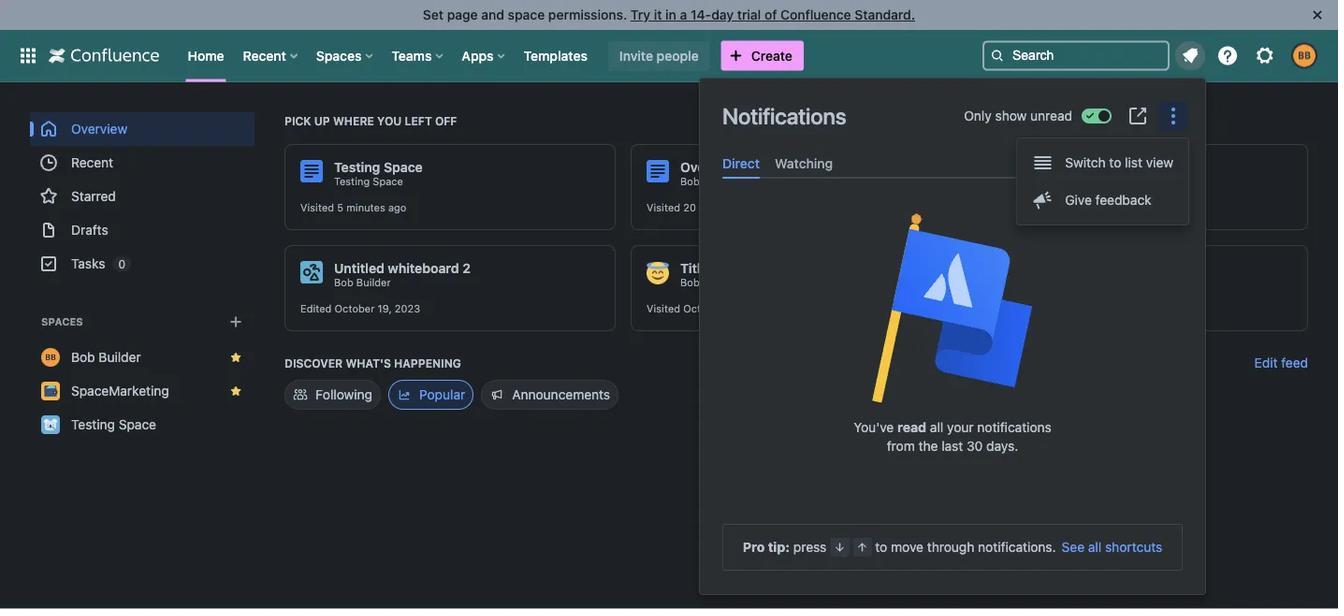 Task type: locate. For each thing, give the bounding box(es) containing it.
more
[[757, 529, 800, 551]]

bob for untitled whiteboard 2
[[334, 277, 353, 289]]

testing space down spacemarketing
[[71, 417, 156, 432]]

bob up 20
[[680, 175, 700, 188]]

ago right 5
[[388, 202, 406, 214]]

testing space
[[334, 160, 423, 175], [334, 175, 403, 188], [71, 417, 156, 432]]

page
[[447, 7, 478, 22]]

bob builder
[[680, 175, 737, 188], [1027, 175, 1083, 188], [334, 277, 391, 289], [680, 277, 737, 289], [71, 350, 141, 365]]

2 unstar this space image from the top
[[228, 384, 243, 399]]

1 horizontal spatial group
[[1017, 138, 1188, 225]]

0 horizontal spatial recent
[[71, 155, 113, 170]]

tab list
[[715, 148, 1190, 179]]

notifications
[[977, 420, 1052, 435]]

1 horizontal spatial testing space link
[[334, 175, 403, 188]]

visited for hello!
[[993, 202, 1027, 214]]

overview link
[[30, 112, 255, 146]]

0 vertical spatial unstar this space image
[[228, 350, 243, 365]]

1 vertical spatial all
[[1088, 539, 1102, 555]]

1 vertical spatial spaces
[[41, 316, 83, 328]]

all
[[930, 420, 944, 435], [1088, 539, 1102, 555]]

open notifications in a new tab image
[[1127, 105, 1149, 127]]

notifications
[[722, 103, 846, 129]]

1 ago from the left
[[388, 202, 406, 214]]

bob builder link up 'visited october 24, 2023'
[[1027, 175, 1083, 188]]

2 minutes from the left
[[699, 202, 738, 214]]

october right edited on the left
[[335, 303, 375, 315]]

october right the created
[[1035, 303, 1075, 315]]

visited left 20
[[647, 202, 680, 214]]

activity
[[804, 529, 864, 551]]

testing space link
[[334, 175, 403, 188], [30, 408, 255, 442]]

bob down untitled
[[334, 277, 353, 289]]

1 horizontal spatial all
[[1088, 539, 1102, 555]]

invite
[[619, 48, 653, 63]]

testing space link down spacemarketing
[[30, 408, 255, 442]]

3 19, from the left
[[1078, 303, 1092, 315]]

create button
[[721, 41, 804, 71]]

notification icon image
[[1179, 44, 1202, 67]]

templates
[[524, 48, 588, 63]]

banner
[[0, 29, 1338, 82]]

to left list
[[1109, 155, 1121, 170]]

untitled whiteboard 2
[[334, 261, 471, 276]]

visited
[[300, 202, 334, 214], [647, 202, 680, 214], [993, 202, 1027, 214], [647, 303, 680, 315]]

visited for testing space
[[300, 202, 334, 214]]

ago down 'direct'
[[741, 202, 759, 214]]

2023 for hello!
[[1091, 202, 1117, 214]]

builder down untitled
[[356, 277, 391, 289]]

group containing switch to list view
[[1017, 138, 1188, 225]]

0 horizontal spatial ago
[[388, 202, 406, 214]]

bob
[[680, 175, 700, 188], [1027, 175, 1046, 188], [334, 277, 353, 289], [680, 277, 700, 289], [71, 350, 95, 365]]

no
[[729, 529, 753, 551]]

a
[[680, 7, 687, 22]]

1 unstar this space image from the top
[[228, 350, 243, 365]]

following button
[[284, 380, 381, 410]]

home link
[[182, 41, 230, 71]]

0 vertical spatial to
[[1109, 155, 1121, 170]]

recent up starred
[[71, 155, 113, 170]]

1 vertical spatial unstar this space image
[[228, 384, 243, 399]]

0 vertical spatial spaces
[[316, 48, 362, 63]]

2023
[[1091, 202, 1117, 214], [395, 303, 420, 315], [743, 303, 769, 315], [1095, 303, 1121, 315]]

1 horizontal spatial recent
[[243, 48, 286, 63]]

2 horizontal spatial 19,
[[1078, 303, 1092, 315]]

2 ago from the left
[[741, 202, 759, 214]]

builder for untitled whiteboard 2
[[356, 277, 391, 289]]

ago for overview
[[741, 202, 759, 214]]

help icon image
[[1216, 44, 1239, 67]]

0 horizontal spatial group
[[30, 112, 255, 281]]

19,
[[378, 303, 392, 315], [726, 303, 740, 315], [1078, 303, 1092, 315]]

recent right 'home'
[[243, 48, 286, 63]]

overview up visited 20 minutes ago
[[680, 160, 739, 175]]

following
[[315, 387, 372, 402]]

visited october 19, 2023
[[647, 303, 769, 315]]

group
[[30, 112, 255, 281], [1017, 138, 1188, 225]]

0 horizontal spatial 19,
[[378, 303, 392, 315]]

recent inside group
[[71, 155, 113, 170]]

visited down :innocent: image
[[647, 303, 680, 315]]

bob down hello!
[[1027, 175, 1046, 188]]

arrow down image
[[832, 540, 847, 555]]

all your notifications from the last 30 days.
[[887, 420, 1052, 454]]

you've
[[854, 420, 894, 435]]

tip:
[[768, 539, 790, 555]]

visited left 5
[[300, 202, 334, 214]]

edit
[[1254, 355, 1278, 371]]

builder for title
[[703, 277, 737, 289]]

october left 24,
[[1030, 202, 1070, 214]]

popular button
[[388, 380, 474, 410]]

bob builder link up visited october 19, 2023
[[680, 276, 737, 289]]

set page and space permissions. try it in a 14-day trial of confluence standard.
[[423, 7, 915, 22]]

unread
[[1030, 108, 1072, 124]]

all inside button
[[1088, 539, 1102, 555]]

banner containing home
[[0, 29, 1338, 82]]

october for untitled whiteboard 2
[[335, 303, 375, 315]]

bob for title
[[680, 277, 700, 289]]

view
[[1146, 155, 1173, 170]]

create
[[751, 48, 792, 63]]

0 horizontal spatial minutes
[[346, 202, 385, 214]]

0 vertical spatial overview
[[71, 121, 127, 137]]

teams button
[[386, 41, 450, 71]]

bob builder down hello!
[[1027, 175, 1083, 188]]

all up the
[[930, 420, 944, 435]]

builder
[[703, 175, 737, 188], [1049, 175, 1083, 188], [356, 277, 391, 289], [703, 277, 737, 289], [99, 350, 141, 365]]

bob builder up spacemarketing
[[71, 350, 141, 365]]

builder down 'direct'
[[703, 175, 737, 188]]

apps button
[[456, 41, 512, 71]]

what's
[[346, 357, 391, 370]]

in
[[665, 7, 676, 22]]

feedback
[[1095, 192, 1152, 208]]

bob builder link for hello!
[[1027, 175, 1083, 188]]

group containing overview
[[30, 112, 255, 281]]

1 horizontal spatial to
[[1109, 155, 1121, 170]]

october for title
[[683, 303, 723, 315]]

1 vertical spatial to
[[875, 539, 887, 555]]

overview up recent link
[[71, 121, 127, 137]]

switch to list view
[[1065, 155, 1173, 170]]

visited down hello!
[[993, 202, 1027, 214]]

ago
[[388, 202, 406, 214], [741, 202, 759, 214]]

0 horizontal spatial overview
[[71, 121, 127, 137]]

testing
[[334, 160, 380, 175], [334, 175, 370, 188], [71, 417, 115, 432]]

see
[[1062, 539, 1085, 555]]

1 horizontal spatial ago
[[741, 202, 759, 214]]

0 horizontal spatial to
[[875, 539, 887, 555]]

left
[[405, 114, 432, 127]]

october down 'title'
[[683, 303, 723, 315]]

bob builder down 'title'
[[680, 277, 737, 289]]

pick up where you left off
[[284, 114, 457, 127]]

builder for overview
[[703, 175, 737, 188]]

through
[[927, 539, 974, 555]]

to right the arrow up image
[[875, 539, 887, 555]]

and
[[481, 7, 504, 22]]

only show unread
[[964, 108, 1072, 124]]

unstar this space image inside spacemarketing link
[[228, 384, 243, 399]]

bob for overview
[[680, 175, 700, 188]]

bob builder link up visited 20 minutes ago
[[680, 175, 737, 188]]

minutes right 20
[[699, 202, 738, 214]]

space up visited 5 minutes ago
[[373, 175, 403, 188]]

starred link
[[30, 180, 255, 213]]

1 horizontal spatial spaces
[[316, 48, 362, 63]]

you've read
[[854, 420, 927, 435]]

0 horizontal spatial spaces
[[41, 316, 83, 328]]

0
[[118, 257, 125, 270]]

minutes right 5
[[346, 202, 385, 214]]

1 minutes from the left
[[346, 202, 385, 214]]

minutes for overview
[[699, 202, 738, 214]]

1 horizontal spatial 19,
[[726, 303, 740, 315]]

2023 for untitled whiteboard 2
[[395, 303, 420, 315]]

builder up visited october 19, 2023
[[703, 277, 737, 289]]

direct tab panel
[[715, 179, 1190, 196]]

1 horizontal spatial minutes
[[699, 202, 738, 214]]

bob down 'title'
[[680, 277, 700, 289]]

testing space link up visited 5 minutes ago
[[334, 175, 403, 188]]

press
[[793, 539, 827, 555]]

1 vertical spatial recent
[[71, 155, 113, 170]]

unstar this space image
[[228, 350, 243, 365], [228, 384, 243, 399]]

settings icon image
[[1254, 44, 1276, 67]]

0 vertical spatial recent
[[243, 48, 286, 63]]

tab list containing direct
[[715, 148, 1190, 179]]

all inside all your notifications from the last 30 days.
[[930, 420, 944, 435]]

switch
[[1065, 155, 1106, 170]]

1 19, from the left
[[378, 303, 392, 315]]

0 horizontal spatial all
[[930, 420, 944, 435]]

bob builder link up edited october 19, 2023
[[334, 276, 391, 289]]

read
[[897, 420, 927, 435]]

spaces down tasks
[[41, 316, 83, 328]]

bob builder for hello!
[[1027, 175, 1083, 188]]

confluence image
[[49, 44, 160, 67], [49, 44, 160, 67]]

bob for hello!
[[1027, 175, 1046, 188]]

builder up the give
[[1049, 175, 1083, 188]]

try
[[631, 7, 650, 22]]

bob builder down untitled
[[334, 277, 391, 289]]

all right see at the right
[[1088, 539, 1102, 555]]

spaces
[[316, 48, 362, 63], [41, 316, 83, 328]]

spaces up 'where'
[[316, 48, 362, 63]]

give feedback button
[[1017, 182, 1188, 219]]

edit feed
[[1254, 355, 1308, 371]]

0 horizontal spatial testing space link
[[30, 408, 255, 442]]

bob builder link for untitled whiteboard 2
[[334, 276, 391, 289]]

1 horizontal spatial overview
[[680, 160, 739, 175]]

more image
[[1162, 105, 1185, 127]]

0 vertical spatial all
[[930, 420, 944, 435]]

of
[[764, 7, 777, 22]]

2 19, from the left
[[726, 303, 740, 315]]

announcements button
[[481, 380, 619, 410]]

bob builder up visited 20 minutes ago
[[680, 175, 737, 188]]

spacemarketing
[[71, 383, 169, 399]]

recent button
[[237, 41, 305, 71]]

it
[[654, 7, 662, 22]]

bob builder for overview
[[680, 175, 737, 188]]

people
[[657, 48, 699, 63]]

recent
[[243, 48, 286, 63], [71, 155, 113, 170]]

october for hello!
[[1030, 202, 1070, 214]]



Task type: vqa. For each thing, say whether or not it's contained in the screenshot.
Does your team need more from Confluence? Start a free trial of the Standard plan.
no



Task type: describe. For each thing, give the bounding box(es) containing it.
builder up spacemarketing
[[99, 350, 141, 365]]

visited for overview
[[647, 202, 680, 214]]

to move through notifications.
[[875, 539, 1056, 555]]

space down you
[[384, 160, 423, 175]]

permissions.
[[548, 7, 627, 22]]

:innocent: image
[[647, 262, 669, 284]]

your
[[947, 420, 974, 435]]

1 vertical spatial overview
[[680, 160, 739, 175]]

overview inside group
[[71, 121, 127, 137]]

try it in a 14-day trial of confluence standard. link
[[631, 7, 915, 22]]

to inside notifications dialog
[[875, 539, 887, 555]]

unstar this space image for bob builder
[[228, 350, 243, 365]]

announcements
[[512, 387, 610, 402]]

confluence
[[780, 7, 851, 22]]

pro tip: press
[[743, 539, 827, 555]]

tasks
[[71, 256, 105, 271]]

visited 20 minutes ago
[[647, 202, 759, 214]]

trial
[[737, 7, 761, 22]]

last
[[942, 439, 963, 454]]

spaces button
[[311, 41, 380, 71]]

notifications dialog
[[700, 79, 1205, 594]]

templates link
[[518, 41, 593, 71]]

from
[[887, 439, 915, 454]]

minutes for testing space
[[346, 202, 385, 214]]

home
[[188, 48, 224, 63]]

Search field
[[983, 41, 1170, 71]]

visited for title
[[647, 303, 680, 315]]

created
[[993, 303, 1032, 315]]

19, for untitled whiteboard 2
[[378, 303, 392, 315]]

bob up spacemarketing
[[71, 350, 95, 365]]

teams
[[391, 48, 432, 63]]

drafts
[[71, 222, 108, 238]]

close image
[[1306, 4, 1329, 26]]

recent inside dropdown button
[[243, 48, 286, 63]]

2023 for title
[[743, 303, 769, 315]]

show
[[995, 108, 1027, 124]]

popular
[[419, 387, 465, 402]]

apps
[[462, 48, 494, 63]]

discover
[[284, 357, 343, 370]]

discover what's happening
[[284, 357, 461, 370]]

appswitcher icon image
[[17, 44, 39, 67]]

days.
[[986, 439, 1018, 454]]

invite people button
[[608, 41, 710, 71]]

created october 19, 2023
[[993, 303, 1121, 315]]

switch to list view button
[[1017, 144, 1188, 182]]

drafts link
[[30, 213, 255, 247]]

space down spacemarketing link
[[119, 417, 156, 432]]

only
[[964, 108, 992, 124]]

spaces inside popup button
[[316, 48, 362, 63]]

notifications.
[[978, 539, 1056, 555]]

2
[[462, 261, 471, 276]]

visited 5 minutes ago
[[300, 202, 406, 214]]

see all shortcuts
[[1062, 539, 1162, 555]]

move
[[891, 539, 924, 555]]

0 vertical spatial testing space link
[[334, 175, 403, 188]]

20
[[683, 202, 696, 214]]

30
[[967, 439, 983, 454]]

give
[[1065, 192, 1092, 208]]

search image
[[990, 48, 1005, 63]]

give feedback
[[1065, 192, 1152, 208]]

pro
[[743, 539, 765, 555]]

title
[[680, 261, 708, 276]]

14-
[[691, 7, 711, 22]]

whiteboard
[[388, 261, 459, 276]]

visited october 24, 2023
[[993, 202, 1117, 214]]

create a space image
[[225, 311, 247, 333]]

you
[[377, 114, 402, 127]]

space
[[508, 7, 545, 22]]

bob builder link for title
[[680, 276, 737, 289]]

set
[[423, 7, 444, 22]]

arrow up image
[[855, 540, 870, 555]]

list
[[1125, 155, 1143, 170]]

unstar this space image for spacemarketing
[[228, 384, 243, 399]]

bob builder for title
[[680, 277, 737, 289]]

see all shortcuts button
[[1062, 538, 1162, 557]]

19, for title
[[726, 303, 740, 315]]

the
[[919, 439, 938, 454]]

invite people
[[619, 48, 699, 63]]

hello!
[[1027, 160, 1063, 175]]

testing space down pick up where you left off
[[334, 160, 423, 175]]

1 vertical spatial testing space link
[[30, 408, 255, 442]]

5
[[337, 202, 343, 214]]

edited
[[300, 303, 332, 315]]

standard.
[[855, 7, 915, 22]]

no more activity
[[729, 529, 864, 551]]

where
[[333, 114, 374, 127]]

testing space up visited 5 minutes ago
[[334, 175, 403, 188]]

ago for testing space
[[388, 202, 406, 214]]

to inside switch to list view button
[[1109, 155, 1121, 170]]

happening
[[394, 357, 461, 370]]

watching
[[775, 155, 833, 171]]

up
[[314, 114, 330, 127]]

bob builder link for overview
[[680, 175, 737, 188]]

bob builder link up spacemarketing
[[30, 341, 255, 374]]

tab list inside notifications dialog
[[715, 148, 1190, 179]]

pick
[[284, 114, 311, 127]]

:innocent: image
[[647, 262, 669, 284]]

global element
[[11, 29, 979, 82]]

recent link
[[30, 146, 255, 180]]

builder for hello!
[[1049, 175, 1083, 188]]

24,
[[1073, 202, 1088, 214]]

bob builder for untitled whiteboard 2
[[334, 277, 391, 289]]

starred
[[71, 189, 116, 204]]

edited october 19, 2023
[[300, 303, 420, 315]]



